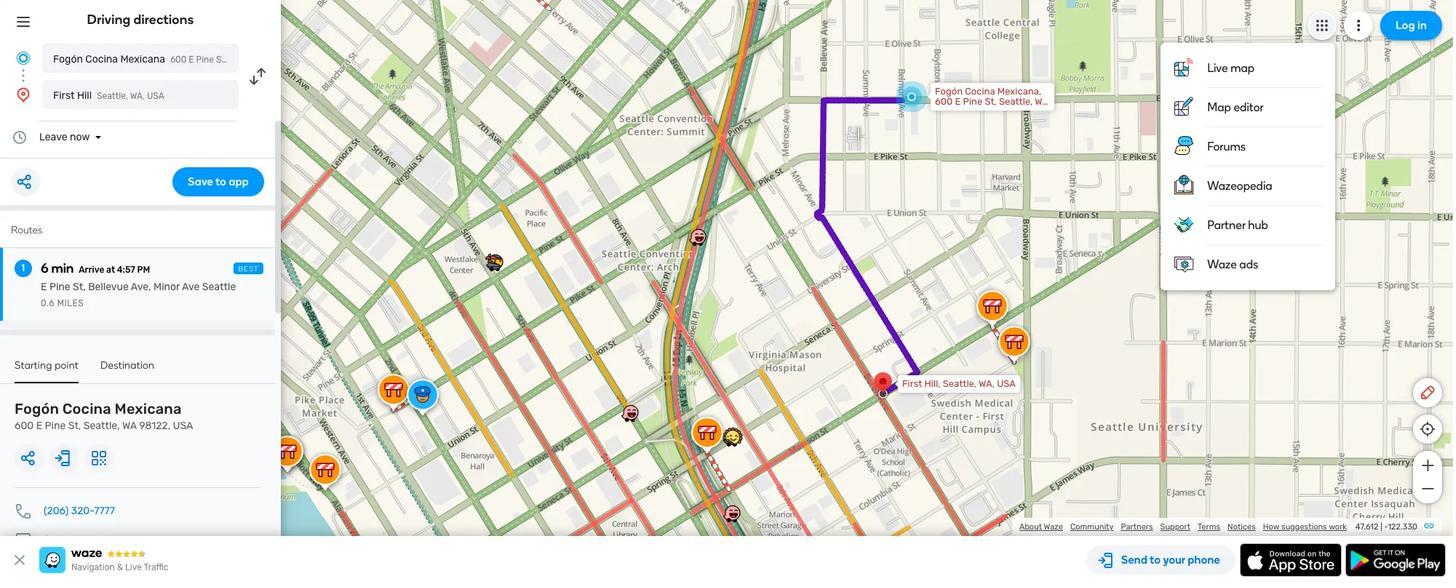Task type: locate. For each thing, give the bounding box(es) containing it.
first
[[53, 90, 75, 102], [902, 378, 922, 389]]

cocina inside "button"
[[85, 53, 118, 66]]

1 vertical spatial st,
[[73, 281, 86, 293]]

0 vertical spatial wa,
[[130, 91, 145, 101]]

600
[[935, 96, 953, 107], [15, 420, 34, 432]]

0 vertical spatial 600
[[935, 96, 953, 107]]

starting point
[[15, 360, 79, 372]]

1 vertical spatial mexicana
[[115, 400, 182, 418]]

(206)
[[44, 505, 69, 517]]

wa inside fogón cocina mexicana 600 e pine st, seattle, wa 98122, usa
[[122, 420, 137, 432]]

e down starting point button
[[36, 420, 42, 432]]

98122,
[[935, 106, 964, 117], [139, 420, 171, 432]]

fogón for fogón cocina mexicana 600 e pine st, seattle, wa 98122, usa
[[15, 400, 59, 418]]

st, down point
[[68, 420, 81, 432]]

community link
[[1071, 523, 1114, 532]]

community
[[1071, 523, 1114, 532]]

cocina up first hill seattle, wa, usa
[[85, 53, 118, 66]]

support
[[1161, 523, 1191, 532]]

at
[[106, 265, 115, 275]]

1 vertical spatial cocina
[[965, 86, 995, 97]]

0 vertical spatial st,
[[985, 96, 997, 107]]

first left "hill,"
[[902, 378, 922, 389]]

usa
[[147, 91, 164, 101], [967, 106, 985, 117], [997, 378, 1016, 389], [173, 420, 193, 432]]

fogón inside "fogón cocina mexicana, 600 e pine st, seattle, wa 98122, usa"
[[935, 86, 963, 97]]

zoom out image
[[1419, 480, 1437, 498]]

wa,
[[130, 91, 145, 101], [979, 378, 995, 389]]

min
[[51, 261, 74, 277]]

0 horizontal spatial first
[[53, 90, 75, 102]]

e inside fogón cocina mexicana 600 e pine st, seattle, wa 98122, usa
[[36, 420, 42, 432]]

wa inside "fogón cocina mexicana, 600 e pine st, seattle, wa 98122, usa"
[[1035, 96, 1049, 107]]

clock image
[[11, 129, 28, 146]]

wa, inside first hill seattle, wa, usa
[[130, 91, 145, 101]]

fogón up hill
[[53, 53, 83, 66]]

mexicana down driving directions on the top left of page
[[120, 53, 165, 66]]

cocina down point
[[62, 400, 111, 418]]

0 vertical spatial fogón
[[53, 53, 83, 66]]

1 vertical spatial e
[[41, 281, 47, 293]]

live
[[125, 563, 142, 573]]

2 vertical spatial st,
[[68, 420, 81, 432]]

pine down starting point button
[[45, 420, 66, 432]]

1 vertical spatial pine
[[49, 281, 70, 293]]

seattle
[[202, 281, 236, 293]]

0 vertical spatial 98122,
[[935, 106, 964, 117]]

fogón down starting point button
[[15, 400, 59, 418]]

wa, for hill,
[[979, 378, 995, 389]]

e for mexicana
[[36, 420, 42, 432]]

mexicana inside "button"
[[120, 53, 165, 66]]

0 vertical spatial mexicana
[[120, 53, 165, 66]]

pine inside fogón cocina mexicana 600 e pine st, seattle, wa 98122, usa
[[45, 420, 66, 432]]

st, left mexicana,
[[985, 96, 997, 107]]

cocina left mexicana,
[[965, 86, 995, 97]]

1 horizontal spatial 98122,
[[935, 106, 964, 117]]

0 horizontal spatial wa,
[[130, 91, 145, 101]]

pine
[[963, 96, 983, 107], [49, 281, 70, 293], [45, 420, 66, 432]]

pine left mexicana,
[[963, 96, 983, 107]]

mexicana
[[120, 53, 165, 66], [115, 400, 182, 418]]

98122, inside "fogón cocina mexicana, 600 e pine st, seattle, wa 98122, usa"
[[935, 106, 964, 117]]

mexicana down destination button
[[115, 400, 182, 418]]

wa, down fogón cocina mexicana "button" at the top left of the page
[[130, 91, 145, 101]]

0 vertical spatial pine
[[963, 96, 983, 107]]

1 vertical spatial 98122,
[[139, 420, 171, 432]]

0 vertical spatial e
[[955, 96, 961, 107]]

cocina inside "fogón cocina mexicana, 600 e pine st, seattle, wa 98122, usa"
[[965, 86, 995, 97]]

fogón cocina mexicana button
[[42, 44, 239, 73]]

1 vertical spatial fogón
[[935, 86, 963, 97]]

minor
[[154, 281, 180, 293]]

98122, inside fogón cocina mexicana 600 e pine st, seattle, wa 98122, usa
[[139, 420, 171, 432]]

about
[[1020, 523, 1042, 532]]

1 vertical spatial first
[[902, 378, 922, 389]]

st, up miles
[[73, 281, 86, 293]]

partners
[[1121, 523, 1153, 532]]

starting
[[15, 360, 52, 372]]

6
[[41, 261, 49, 277]]

fogón left mexicana,
[[935, 86, 963, 97]]

waze
[[1044, 523, 1063, 532]]

600 inside fogón cocina mexicana 600 e pine st, seattle, wa 98122, usa
[[15, 420, 34, 432]]

1
[[22, 262, 25, 274]]

e for mexicana,
[[955, 96, 961, 107]]

pine inside the e pine st, bellevue ave, minor ave seattle 0.6 miles
[[49, 281, 70, 293]]

1 horizontal spatial 600
[[935, 96, 953, 107]]

320-
[[71, 505, 94, 517]]

st,
[[985, 96, 997, 107], [73, 281, 86, 293], [68, 420, 81, 432]]

wa, right "hill,"
[[979, 378, 995, 389]]

support link
[[1161, 523, 1191, 532]]

terms
[[1198, 523, 1221, 532]]

mexicana inside fogón cocina mexicana 600 e pine st, seattle, wa 98122, usa
[[115, 400, 182, 418]]

hill
[[77, 90, 92, 102]]

1 horizontal spatial first
[[902, 378, 922, 389]]

7777
[[94, 505, 115, 517]]

fogón inside fogón cocina mexicana 600 e pine st, seattle, wa 98122, usa
[[15, 400, 59, 418]]

600 for mexicana
[[15, 420, 34, 432]]

notices link
[[1228, 523, 1256, 532]]

e left mexicana,
[[955, 96, 961, 107]]

e inside the e pine st, bellevue ave, minor ave seattle 0.6 miles
[[41, 281, 47, 293]]

st, inside the e pine st, bellevue ave, minor ave seattle 0.6 miles
[[73, 281, 86, 293]]

st, for mexicana,
[[985, 96, 997, 107]]

(206) 320-7777 link
[[44, 505, 115, 517]]

0 vertical spatial cocina
[[85, 53, 118, 66]]

1 horizontal spatial wa,
[[979, 378, 995, 389]]

usa inside "fogón cocina mexicana, 600 e pine st, seattle, wa 98122, usa"
[[967, 106, 985, 117]]

e inside "fogón cocina mexicana, 600 e pine st, seattle, wa 98122, usa"
[[955, 96, 961, 107]]

pine inside "fogón cocina mexicana, 600 e pine st, seattle, wa 98122, usa"
[[963, 96, 983, 107]]

navigation
[[71, 563, 115, 573]]

1 vertical spatial 600
[[15, 420, 34, 432]]

e up 0.6
[[41, 281, 47, 293]]

driving directions
[[87, 12, 194, 28]]

partners link
[[1121, 523, 1153, 532]]

first for hill
[[53, 90, 75, 102]]

2 vertical spatial fogón
[[15, 400, 59, 418]]

1 horizontal spatial wa
[[1035, 96, 1049, 107]]

0 horizontal spatial 98122,
[[139, 420, 171, 432]]

fogón inside "button"
[[53, 53, 83, 66]]

600 for mexicana,
[[935, 96, 953, 107]]

st, inside fogón cocina mexicana 600 e pine st, seattle, wa 98122, usa
[[68, 420, 81, 432]]

cocina
[[85, 53, 118, 66], [965, 86, 995, 97], [62, 400, 111, 418]]

2 vertical spatial pine
[[45, 420, 66, 432]]

pine down min
[[49, 281, 70, 293]]

0 horizontal spatial 600
[[15, 420, 34, 432]]

0.6
[[41, 298, 55, 309]]

st, for mexicana
[[68, 420, 81, 432]]

0 vertical spatial first
[[53, 90, 75, 102]]

leave now
[[39, 131, 90, 143]]

2 vertical spatial e
[[36, 420, 42, 432]]

cocina inside fogón cocina mexicana 600 e pine st, seattle, wa 98122, usa
[[62, 400, 111, 418]]

now
[[70, 131, 90, 143]]

link image
[[1424, 520, 1435, 532]]

st, inside "fogón cocina mexicana, 600 e pine st, seattle, wa 98122, usa"
[[985, 96, 997, 107]]

cocina for fogón cocina mexicana, 600 e pine st, seattle, wa 98122, usa
[[965, 86, 995, 97]]

0 vertical spatial wa
[[1035, 96, 1049, 107]]

fogón
[[53, 53, 83, 66], [935, 86, 963, 97], [15, 400, 59, 418]]

600 inside "fogón cocina mexicana, 600 e pine st, seattle, wa 98122, usa"
[[935, 96, 953, 107]]

0 horizontal spatial wa
[[122, 420, 137, 432]]

1 vertical spatial wa
[[122, 420, 137, 432]]

directions
[[134, 12, 194, 28]]

first hill seattle, wa, usa
[[53, 90, 164, 102]]

x image
[[11, 552, 28, 569]]

e
[[955, 96, 961, 107], [41, 281, 47, 293], [36, 420, 42, 432]]

1 vertical spatial wa,
[[979, 378, 995, 389]]

wa
[[1035, 96, 1049, 107], [122, 420, 137, 432]]

first left hill
[[53, 90, 75, 102]]

mexicana,
[[998, 86, 1042, 97]]

seattle,
[[97, 91, 128, 101], [999, 96, 1033, 107], [943, 378, 977, 389], [84, 420, 120, 432]]

2 vertical spatial cocina
[[62, 400, 111, 418]]

pine for mexicana
[[45, 420, 66, 432]]



Task type: describe. For each thing, give the bounding box(es) containing it.
arrive
[[79, 265, 104, 275]]

fogón cocina mexicana, 600 e pine st, seattle, wa 98122, usa
[[935, 86, 1049, 117]]

fogón for fogón cocina mexicana
[[53, 53, 83, 66]]

zoom in image
[[1419, 457, 1437, 475]]

pine for mexicana,
[[963, 96, 983, 107]]

usa inside first hill seattle, wa, usa
[[147, 91, 164, 101]]

fogón for fogón cocina mexicana, 600 e pine st, seattle, wa 98122, usa
[[935, 86, 963, 97]]

bellevue
[[88, 281, 129, 293]]

&
[[117, 563, 123, 573]]

seattle, inside "fogón cocina mexicana, 600 e pine st, seattle, wa 98122, usa"
[[999, 96, 1033, 107]]

seattle, inside fogón cocina mexicana 600 e pine st, seattle, wa 98122, usa
[[84, 420, 120, 432]]

how suggestions work link
[[1263, 523, 1347, 532]]

122.330
[[1388, 523, 1418, 532]]

usa inside fogón cocina mexicana 600 e pine st, seattle, wa 98122, usa
[[173, 420, 193, 432]]

traffic
[[144, 563, 168, 573]]

about waze community partners support terms notices how suggestions work
[[1020, 523, 1347, 532]]

computer image
[[15, 532, 32, 549]]

navigation & live traffic
[[71, 563, 168, 573]]

fogonseattle.com link
[[44, 534, 127, 547]]

47.612 | -122.330
[[1356, 523, 1418, 532]]

pm
[[137, 265, 150, 275]]

first for hill,
[[902, 378, 922, 389]]

98122, for mexicana,
[[935, 106, 964, 117]]

call image
[[15, 503, 32, 520]]

point
[[55, 360, 79, 372]]

(206) 320-7777
[[44, 505, 115, 517]]

4:57
[[117, 265, 135, 275]]

47.612
[[1356, 523, 1379, 532]]

|
[[1381, 523, 1383, 532]]

driving
[[87, 12, 131, 28]]

current location image
[[15, 49, 32, 67]]

wa for mexicana,
[[1035, 96, 1049, 107]]

how
[[1263, 523, 1280, 532]]

-
[[1385, 523, 1388, 532]]

hill,
[[925, 378, 941, 389]]

fogón cocina mexicana
[[53, 53, 165, 66]]

suggestions
[[1282, 523, 1327, 532]]

routes
[[11, 224, 42, 237]]

fogón cocina mexicana 600 e pine st, seattle, wa 98122, usa
[[15, 400, 193, 432]]

first hill, seattle, wa, usa
[[902, 378, 1016, 389]]

98122, for mexicana
[[139, 420, 171, 432]]

pencil image
[[1419, 384, 1437, 402]]

location image
[[15, 86, 32, 103]]

destination
[[100, 360, 154, 372]]

best
[[238, 265, 259, 274]]

cocina for fogón cocina mexicana 600 e pine st, seattle, wa 98122, usa
[[62, 400, 111, 418]]

ave,
[[131, 281, 151, 293]]

mexicana for fogón cocina mexicana 600 e pine st, seattle, wa 98122, usa
[[115, 400, 182, 418]]

seattle, inside first hill seattle, wa, usa
[[97, 91, 128, 101]]

mexicana for fogón cocina mexicana
[[120, 53, 165, 66]]

e pine st, bellevue ave, minor ave seattle 0.6 miles
[[41, 281, 236, 309]]

miles
[[57, 298, 84, 309]]

terms link
[[1198, 523, 1221, 532]]

starting point button
[[15, 360, 79, 384]]

about waze link
[[1020, 523, 1063, 532]]

notices
[[1228, 523, 1256, 532]]

6 min arrive at 4:57 pm
[[41, 261, 150, 277]]

wa for mexicana
[[122, 420, 137, 432]]

work
[[1329, 523, 1347, 532]]

destination button
[[100, 360, 154, 382]]

ave
[[182, 281, 200, 293]]

wa, for hill
[[130, 91, 145, 101]]

leave
[[39, 131, 67, 143]]

cocina for fogón cocina mexicana
[[85, 53, 118, 66]]

fogonseattle.com
[[44, 534, 127, 547]]



Task type: vqa. For each thing, say whether or not it's contained in the screenshot.
Mon, Nov 20 LIST BOX
no



